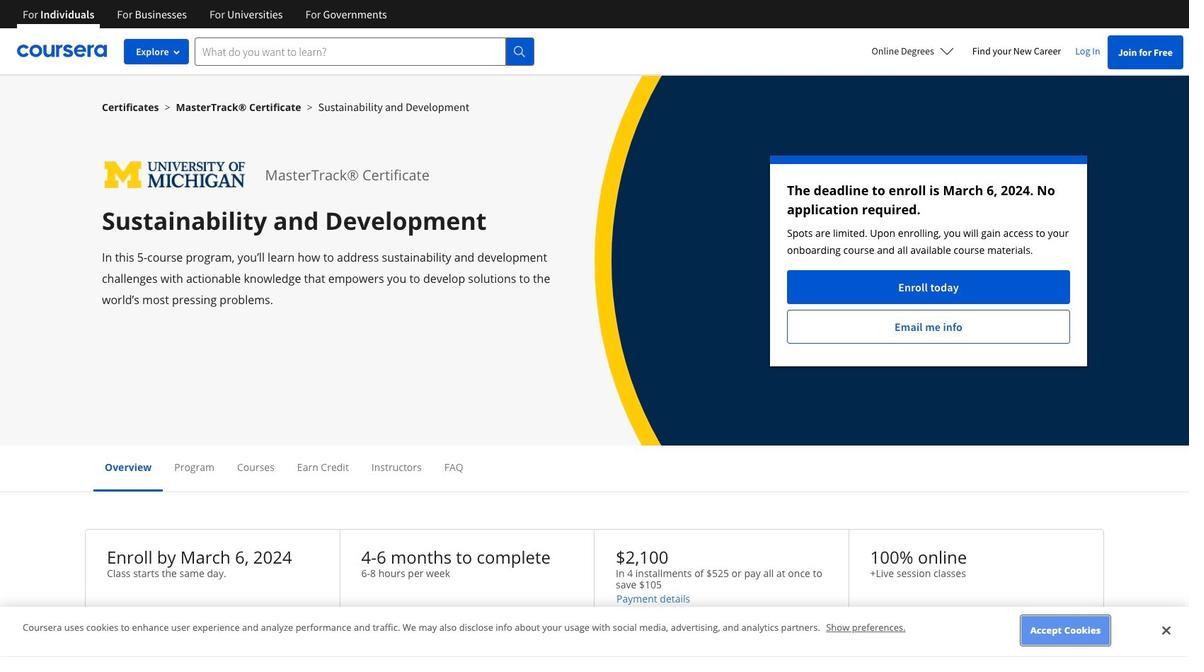 Task type: describe. For each thing, give the bounding box(es) containing it.
certificate menu element
[[93, 446, 1096, 492]]

What do you want to learn? text field
[[195, 37, 506, 66]]

university of michigan image
[[102, 156, 248, 195]]

privacy alert dialog
[[0, 608, 1190, 658]]



Task type: vqa. For each thing, say whether or not it's contained in the screenshot.
second workers from the left
no



Task type: locate. For each thing, give the bounding box(es) containing it.
banner navigation
[[11, 0, 398, 28]]

coursera image
[[17, 40, 107, 63]]

None search field
[[195, 37, 535, 66]]

status
[[771, 156, 1088, 367]]



